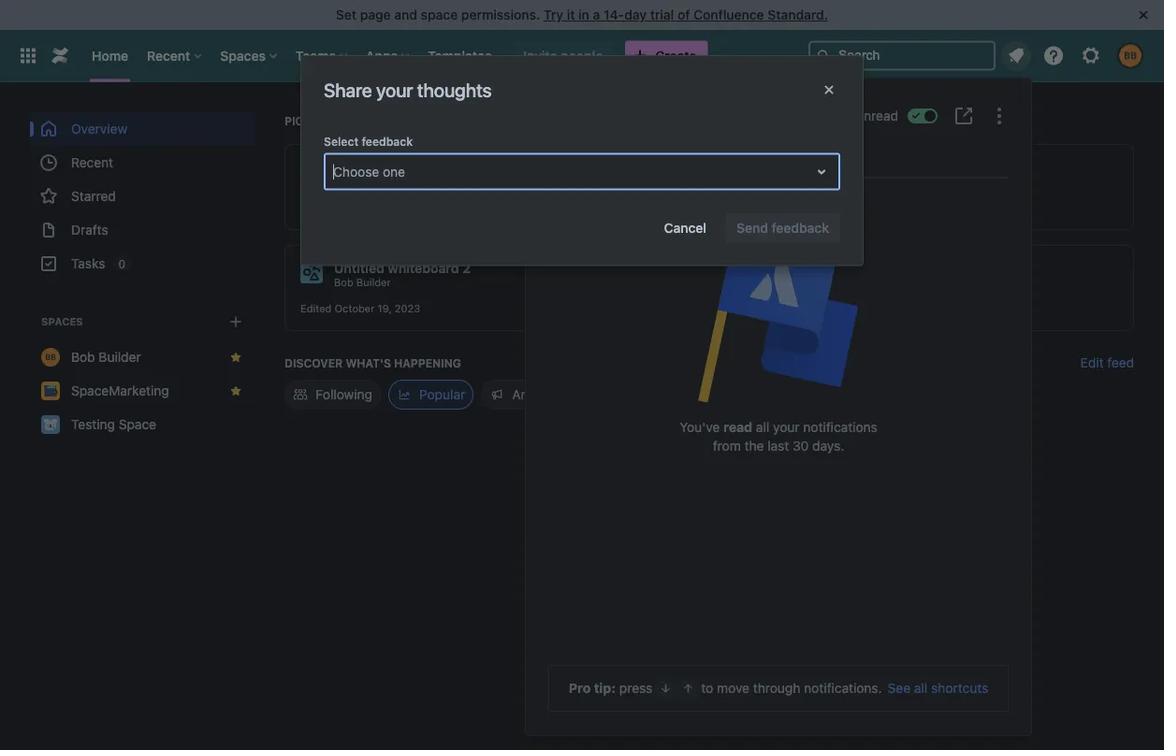 Task type: locate. For each thing, give the bounding box(es) containing it.
0 vertical spatial unstar this space image
[[228, 350, 243, 365]]

through
[[753, 681, 801, 697]]

builder up october 19, 2023
[[645, 277, 679, 289]]

last
[[768, 439, 789, 454]]

open image
[[811, 161, 833, 183]]

0 horizontal spatial your
[[376, 79, 413, 101]]

october
[[335, 303, 375, 315], [626, 303, 666, 315]]

testing down "select"
[[334, 176, 370, 188]]

0 horizontal spatial 2023
[[395, 303, 421, 315]]

visited down unread
[[877, 202, 911, 214]]

standard.
[[768, 7, 829, 22]]

0 horizontal spatial visited
[[301, 202, 334, 214]]

bob builder
[[623, 176, 679, 188], [911, 176, 968, 188], [334, 277, 391, 289], [623, 277, 679, 289], [71, 350, 141, 365]]

select feedback
[[324, 135, 413, 148]]

0 horizontal spatial october
[[335, 303, 375, 315]]

overview
[[71, 121, 128, 137]]

thoughts
[[417, 79, 492, 101]]

open notifications in a new tab image
[[953, 105, 975, 127]]

tab list
[[541, 148, 1017, 179]]

1 october from the left
[[335, 303, 375, 315]]

1 unstar this space image from the top
[[228, 350, 243, 365]]

what's
[[346, 357, 391, 370]]

1 horizontal spatial 2023
[[686, 303, 711, 315]]

press
[[620, 681, 653, 697]]

october 19, 2023
[[626, 303, 711, 315]]

1 horizontal spatial testing space link
[[334, 175, 403, 188]]

1 vertical spatial spaces
[[41, 316, 83, 328]]

2
[[463, 261, 471, 276]]

pick up where you left off
[[285, 114, 457, 127]]

close modal image
[[818, 79, 841, 101]]

all
[[756, 420, 770, 436], [915, 681, 928, 697]]

1 horizontal spatial october
[[626, 303, 666, 315]]

bob builder link
[[623, 175, 679, 188], [911, 175, 968, 188], [334, 276, 391, 289], [623, 276, 679, 289], [30, 341, 255, 374]]

0 horizontal spatial all
[[756, 420, 770, 436]]

2 unstar this space image from the top
[[228, 384, 243, 399]]

see all shortcuts button
[[888, 680, 989, 698]]

2 visited from the left
[[877, 202, 911, 214]]

1 horizontal spatial spaces
[[220, 48, 266, 63]]

banner
[[0, 29, 1165, 82]]

testing space link
[[334, 175, 403, 188], [30, 408, 255, 442]]

1 horizontal spatial visited
[[877, 202, 911, 214]]

1 vertical spatial testing space link
[[30, 408, 255, 442]]

space
[[384, 160, 423, 175], [373, 176, 403, 188], [119, 417, 156, 433]]

19, down cancel 'button'
[[669, 303, 683, 315]]

bob builder down untitled on the left of page
[[334, 277, 391, 289]]

spaces
[[220, 48, 266, 63], [41, 316, 83, 328]]

Select feedback text field
[[333, 162, 337, 181]]

testing down select feedback
[[334, 160, 380, 175]]

bob
[[623, 176, 642, 188], [911, 176, 930, 188], [334, 277, 354, 289], [623, 277, 642, 289], [71, 350, 95, 365]]

spacemarketing
[[71, 383, 169, 399]]

it
[[567, 7, 575, 22]]

1 2023 from the left
[[395, 303, 421, 315]]

pick
[[285, 114, 311, 127]]

move
[[717, 681, 750, 697]]

arrow down image
[[658, 682, 673, 697]]

0 horizontal spatial testing space link
[[30, 408, 255, 442]]

1 vertical spatial your
[[773, 420, 800, 436]]

unstar this space image for bob builder
[[228, 350, 243, 365]]

testing space
[[71, 417, 156, 433]]

visited down select feedback text box
[[301, 202, 334, 214]]

your up last
[[773, 420, 800, 436]]

group
[[30, 112, 255, 281]]

you've
[[680, 420, 720, 436]]

all inside all your notifications from the last 30 days.
[[756, 420, 770, 436]]

19,
[[378, 303, 392, 315], [669, 303, 683, 315]]

invite
[[524, 48, 557, 63]]

confluence image
[[49, 44, 71, 67], [49, 44, 71, 67]]

1 vertical spatial unstar this space image
[[228, 384, 243, 399]]

show
[[822, 108, 853, 124]]

0 vertical spatial all
[[756, 420, 770, 436]]

only
[[790, 108, 818, 124]]

apps
[[366, 48, 398, 63]]

0 vertical spatial spaces
[[220, 48, 266, 63]]

day
[[625, 7, 647, 22]]

in
[[579, 7, 590, 22]]

tab list containing direct
[[541, 148, 1017, 179]]

following button
[[285, 380, 381, 410]]

0 vertical spatial testing space link
[[334, 175, 403, 188]]

:innocent: image
[[589, 262, 611, 285]]

home
[[92, 48, 128, 63]]

share your thoughts
[[324, 79, 492, 101]]

visited for testing space
[[301, 202, 334, 214]]

1 horizontal spatial all
[[915, 681, 928, 697]]

edit feed button
[[1081, 354, 1135, 373]]

unstar this space image inside spacemarketing link
[[228, 384, 243, 399]]

2023 down untitled whiteboard 2
[[395, 303, 421, 315]]

2023 down cancel 'button'
[[686, 303, 711, 315]]

a
[[593, 7, 600, 22]]

1 visited from the left
[[301, 202, 334, 214]]

your up you
[[376, 79, 413, 101]]

bob builder down title
[[623, 277, 679, 289]]

group containing overview
[[30, 112, 255, 281]]

up
[[314, 114, 330, 127]]

1 horizontal spatial 19,
[[669, 303, 683, 315]]

notifications.
[[804, 681, 882, 697]]

builder up spacemarketing at the bottom of the page
[[99, 350, 141, 365]]

templates link
[[422, 41, 497, 71]]

october down title
[[626, 303, 666, 315]]

shortcuts
[[931, 681, 989, 697]]

all right see
[[915, 681, 928, 697]]

0 horizontal spatial 19,
[[378, 303, 392, 315]]

cancel
[[664, 220, 707, 235]]

announcements button
[[481, 380, 619, 410]]

announcements
[[512, 387, 611, 403]]

2 19, from the left
[[669, 303, 683, 315]]

unstar this space image
[[228, 350, 243, 365], [228, 384, 243, 399]]

notification icon image
[[1005, 44, 1028, 67]]

builder
[[645, 176, 679, 188], [933, 176, 968, 188], [357, 277, 391, 289], [645, 277, 679, 289], [99, 350, 141, 365]]

0 vertical spatial your
[[376, 79, 413, 101]]

testing for testing space
[[71, 417, 115, 433]]

testing
[[334, 160, 380, 175], [334, 176, 370, 188], [71, 417, 115, 433]]

testing down spacemarketing at the bottom of the page
[[71, 417, 115, 433]]

bob builder down the watching
[[623, 176, 679, 188]]

all up the
[[756, 420, 770, 436]]

1 vertical spatial all
[[915, 681, 928, 697]]

0 horizontal spatial spaces
[[41, 316, 83, 328]]

october right "edited"
[[335, 303, 375, 315]]

0
[[118, 257, 125, 271]]

19, down untitled whiteboard 2
[[378, 303, 392, 315]]

permissions.
[[461, 7, 540, 22]]

1 horizontal spatial your
[[773, 420, 800, 436]]

search image
[[816, 48, 831, 63]]

following
[[315, 387, 373, 403]]

cancel button
[[653, 213, 718, 243]]

your for share
[[376, 79, 413, 101]]

your inside all your notifications from the last 30 days.
[[773, 420, 800, 436]]



Task type: vqa. For each thing, say whether or not it's contained in the screenshot.
Project
no



Task type: describe. For each thing, give the bounding box(es) containing it.
try
[[544, 7, 564, 22]]

happening
[[394, 357, 461, 370]]

edited october 19, 2023
[[301, 303, 421, 315]]

the
[[745, 439, 764, 454]]

space
[[421, 7, 458, 22]]

direct tab panel
[[541, 179, 1017, 196]]

see
[[888, 681, 911, 697]]

days.
[[813, 439, 845, 454]]

untitled
[[334, 261, 385, 276]]

visited for bob builder
[[877, 202, 911, 214]]

2 october from the left
[[626, 303, 666, 315]]

bob builder link up spacemarketing at the bottom of the page
[[30, 341, 255, 374]]

bob builder link down open notifications in a new tab "icon"
[[911, 175, 968, 188]]

all inside button
[[915, 681, 928, 697]]

30
[[793, 439, 809, 454]]

one
[[383, 164, 405, 179]]

drafts link
[[30, 213, 255, 247]]

untitled whiteboard 2
[[334, 261, 471, 276]]

unread
[[857, 108, 899, 124]]

Search field
[[809, 41, 996, 71]]

invite people button
[[512, 41, 614, 71]]

pro
[[569, 681, 591, 697]]

tab list inside notifications dialog
[[541, 148, 1017, 179]]

try it in a 14-day trial of confluence standard. link
[[544, 7, 829, 22]]

to
[[702, 681, 714, 697]]

global element
[[11, 29, 805, 82]]

edit feed
[[1081, 355, 1135, 371]]

you've read
[[680, 420, 753, 436]]

arrow up image
[[681, 682, 696, 697]]

tip:
[[594, 681, 616, 697]]

pro tip: press
[[569, 681, 653, 697]]

bob builder link up edited october 19, 2023
[[334, 276, 391, 289]]

read
[[724, 420, 753, 436]]

bob builder link down the watching
[[623, 175, 679, 188]]

page
[[360, 7, 391, 22]]

bob builder link up october 19, 2023
[[623, 276, 679, 289]]

people
[[561, 48, 603, 63]]

set
[[336, 7, 357, 22]]

builder down untitled on the left of page
[[357, 277, 391, 289]]

share
[[324, 79, 372, 101]]

recent
[[71, 155, 113, 170]]

starred link
[[30, 180, 255, 213]]

1 19, from the left
[[378, 303, 392, 315]]

home link
[[86, 41, 134, 71]]

banner containing home
[[0, 29, 1165, 82]]

discover what's happening
[[285, 357, 461, 370]]

feedback
[[362, 135, 413, 148]]

title
[[623, 261, 650, 276]]

notifications
[[804, 420, 878, 436]]

popular
[[419, 387, 465, 403]]

trial
[[650, 7, 674, 22]]

unstar this space image for spacemarketing
[[228, 384, 243, 399]]

testing for testing space testing space
[[334, 160, 380, 175]]

feed
[[1108, 355, 1135, 371]]

select
[[324, 135, 359, 148]]

notifications dialog
[[526, 79, 1032, 736]]

starred
[[71, 189, 116, 204]]

recent link
[[30, 146, 255, 180]]

only show unread
[[790, 108, 899, 124]]

all your notifications from the last 30 days.
[[713, 420, 878, 454]]

to move through notifications.
[[702, 681, 882, 697]]

watching
[[601, 155, 659, 171]]

overview link
[[30, 112, 255, 146]]

templates
[[428, 48, 492, 63]]

close image
[[1133, 4, 1155, 26]]

edited
[[301, 303, 332, 315]]

off
[[435, 114, 457, 127]]

popular button
[[389, 380, 474, 410]]

apps button
[[360, 41, 417, 71]]

bob builder down open notifications in a new tab "icon"
[[911, 176, 968, 188]]

builder down the watching
[[645, 176, 679, 188]]

spaces button
[[215, 41, 284, 71]]

see all shortcuts
[[888, 681, 989, 697]]

edit
[[1081, 355, 1104, 371]]

bob builder up spacemarketing at the bottom of the page
[[71, 350, 141, 365]]

your for all
[[773, 420, 800, 436]]

direct
[[549, 155, 586, 171]]

settings icon image
[[1080, 44, 1103, 67]]

drafts
[[71, 222, 108, 238]]

discover
[[285, 357, 343, 370]]

choose
[[333, 164, 379, 179]]

testing space testing space
[[334, 160, 423, 188]]

14-
[[604, 7, 625, 22]]

confluence
[[694, 7, 765, 22]]

of
[[678, 7, 690, 22]]

spaces inside popup button
[[220, 48, 266, 63]]

tasks
[[71, 256, 105, 271]]

choose one
[[333, 164, 405, 179]]

and
[[394, 7, 418, 22]]

whiteboard
[[388, 261, 459, 276]]

left
[[405, 114, 432, 127]]

create a space image
[[225, 311, 247, 333]]

from
[[713, 439, 741, 454]]

:innocent: image
[[589, 262, 611, 285]]

where
[[333, 114, 374, 127]]

builder down open notifications in a new tab "icon"
[[933, 176, 968, 188]]

space for testing space
[[119, 417, 156, 433]]

2 2023 from the left
[[686, 303, 711, 315]]

invite people
[[524, 48, 603, 63]]

space for testing space testing space
[[384, 160, 423, 175]]

spacemarketing link
[[30, 374, 255, 408]]



